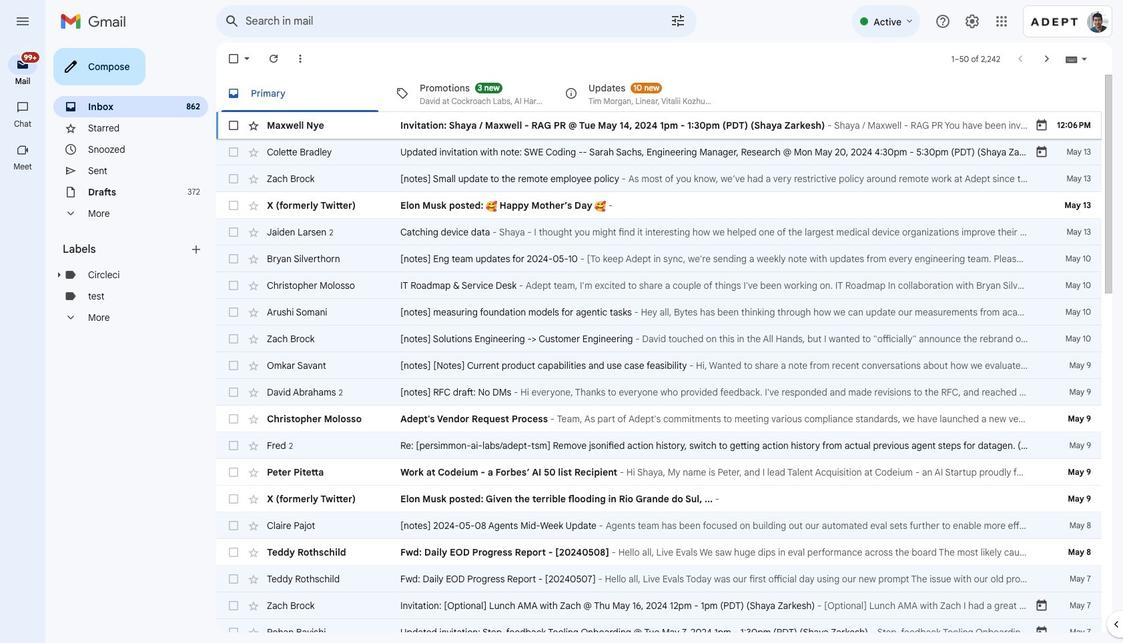Task type: describe. For each thing, give the bounding box(es) containing it.
more email options image
[[294, 52, 307, 65]]

20 row from the top
[[216, 620, 1102, 644]]

1 calendar event image from the top
[[1036, 146, 1049, 159]]

promotions, 3 new messages, tab
[[385, 75, 553, 112]]

14 row from the top
[[216, 459, 1102, 486]]

6 row from the top
[[216, 246, 1102, 272]]

advanced search options image
[[665, 7, 692, 34]]

4 row from the top
[[216, 192, 1102, 219]]

older image
[[1041, 52, 1054, 65]]

1 row from the top
[[216, 112, 1102, 139]]

select input tool image
[[1081, 54, 1089, 64]]

5 row from the top
[[216, 219, 1102, 246]]

2 calendar event image from the top
[[1036, 600, 1049, 613]]

3 row from the top
[[216, 166, 1102, 192]]

12 row from the top
[[216, 406, 1102, 433]]

10 row from the top
[[216, 353, 1102, 379]]

main menu image
[[15, 13, 31, 29]]



Task type: vqa. For each thing, say whether or not it's contained in the screenshot.
followed
no



Task type: locate. For each thing, give the bounding box(es) containing it.
calendar event image
[[1036, 119, 1049, 132], [1036, 626, 1049, 640]]

Search in mail text field
[[246, 15, 633, 28]]

13 row from the top
[[216, 433, 1102, 459]]

navigation
[[0, 43, 47, 644]]

19 row from the top
[[216, 593, 1102, 620]]

support image
[[935, 13, 951, 29]]

18 row from the top
[[216, 566, 1102, 593]]

0 vertical spatial calendar event image
[[1036, 146, 1049, 159]]

primary tab
[[216, 75, 384, 112]]

0 vertical spatial calendar event image
[[1036, 119, 1049, 132]]

9 row from the top
[[216, 326, 1102, 353]]

search in mail image
[[220, 9, 244, 33]]

heading
[[0, 76, 45, 87], [0, 119, 45, 130], [0, 162, 45, 172], [63, 243, 190, 256]]

2 calendar event image from the top
[[1036, 626, 1049, 640]]

main content
[[216, 75, 1102, 644]]

1 vertical spatial calendar event image
[[1036, 626, 1049, 640]]

refresh image
[[267, 52, 280, 65]]

settings image
[[965, 13, 981, 29]]

16 row from the top
[[216, 513, 1102, 539]]

8 row from the top
[[216, 299, 1102, 326]]

calendar event image
[[1036, 146, 1049, 159], [1036, 600, 1049, 613]]

None checkbox
[[227, 172, 240, 186], [227, 226, 240, 239], [227, 279, 240, 292], [227, 306, 240, 319], [227, 332, 240, 346], [227, 359, 240, 373], [227, 386, 240, 399], [227, 439, 240, 453], [227, 466, 240, 479], [227, 573, 240, 586], [227, 600, 240, 613], [227, 626, 240, 640], [227, 172, 240, 186], [227, 226, 240, 239], [227, 279, 240, 292], [227, 306, 240, 319], [227, 332, 240, 346], [227, 359, 240, 373], [227, 386, 240, 399], [227, 439, 240, 453], [227, 466, 240, 479], [227, 573, 240, 586], [227, 600, 240, 613], [227, 626, 240, 640]]

7 row from the top
[[216, 272, 1102, 299]]

11 row from the top
[[216, 379, 1102, 406]]

2 row from the top
[[216, 139, 1102, 166]]

None checkbox
[[227, 52, 240, 65], [227, 119, 240, 132], [227, 146, 240, 159], [227, 199, 240, 212], [227, 252, 240, 266], [227, 413, 240, 426], [227, 493, 240, 506], [227, 519, 240, 533], [227, 546, 240, 559], [227, 52, 240, 65], [227, 119, 240, 132], [227, 146, 240, 159], [227, 199, 240, 212], [227, 252, 240, 266], [227, 413, 240, 426], [227, 493, 240, 506], [227, 519, 240, 533], [227, 546, 240, 559]]

17 row from the top
[[216, 539, 1102, 566]]

🥰 image
[[486, 201, 497, 212]]

row
[[216, 112, 1102, 139], [216, 139, 1102, 166], [216, 166, 1102, 192], [216, 192, 1102, 219], [216, 219, 1102, 246], [216, 246, 1102, 272], [216, 272, 1102, 299], [216, 299, 1102, 326], [216, 326, 1102, 353], [216, 353, 1102, 379], [216, 379, 1102, 406], [216, 406, 1102, 433], [216, 433, 1102, 459], [216, 459, 1102, 486], [216, 486, 1102, 513], [216, 513, 1102, 539], [216, 539, 1102, 566], [216, 566, 1102, 593], [216, 593, 1102, 620], [216, 620, 1102, 644]]

15 row from the top
[[216, 486, 1102, 513]]

Search in mail search field
[[216, 5, 697, 37]]

🥰 image
[[595, 201, 606, 212]]

1 calendar event image from the top
[[1036, 119, 1049, 132]]

tab list
[[216, 75, 1102, 112]]

gmail image
[[60, 8, 133, 35]]

updates, 10 new messages, tab
[[554, 75, 722, 112]]

1 vertical spatial calendar event image
[[1036, 600, 1049, 613]]



